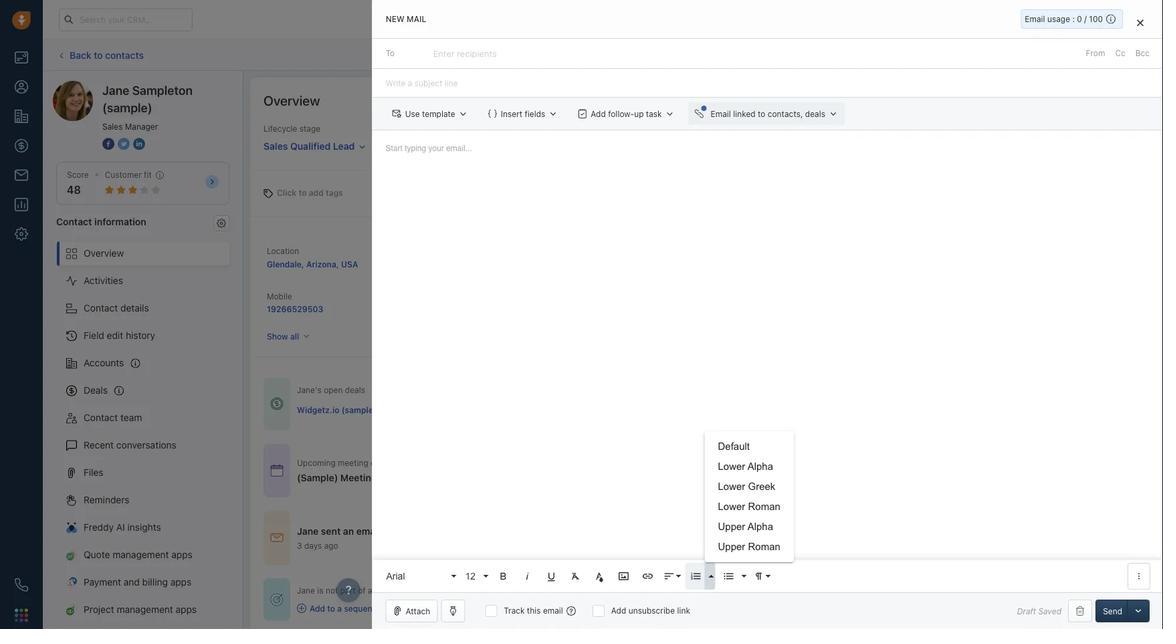 Task type: locate. For each thing, give the bounding box(es) containing it.
1 horizontal spatial email
[[1025, 14, 1046, 24]]

1 vertical spatial upper
[[718, 542, 746, 553]]

task
[[646, 109, 662, 118]]

1 horizontal spatial email
[[543, 607, 563, 616]]

to inside upcoming meeting on mon 13 nov, 2023 from 23:30 to wed 15 nov, 2023 at 00:00 (sample) meeting - final discussion about the deal
[[498, 458, 505, 468]]

1 vertical spatial email
[[711, 109, 731, 119]]

default
[[718, 441, 750, 452]]

1 vertical spatial alpha
[[748, 522, 774, 533]]

new down template
[[455, 143, 472, 152]]

2 container_wx8msf4aqz5i3rn1 image from the top
[[270, 593, 284, 607]]

1 vertical spatial deal
[[504, 473, 523, 484]]

1 2023 from the left
[[431, 458, 451, 468]]

and
[[124, 577, 140, 588]]

back
[[70, 49, 91, 60]]

Write a subject line text field
[[372, 69, 1164, 97]]

deals right the open
[[345, 386, 365, 395]]

nov, right 13
[[412, 458, 429, 468]]

add inside add deal button
[[1057, 50, 1072, 60]]

1 container_wx8msf4aqz5i3rn1 image from the top
[[270, 532, 284, 545]]

0 horizontal spatial sales
[[102, 122, 123, 131]]

1 vertical spatial new
[[455, 143, 472, 152]]

email right an
[[357, 526, 381, 537]]

apps right billing
[[170, 577, 192, 588]]

1 upper from the top
[[718, 522, 746, 533]]

alpha down lower roman link
[[748, 522, 774, 533]]

0 vertical spatial upper
[[718, 522, 746, 533]]

1 vertical spatial container_wx8msf4aqz5i3rn1 image
[[270, 593, 284, 607]]

new inside dialog
[[386, 14, 405, 24]]

insert fields
[[501, 109, 545, 119]]

add left 'from'
[[1057, 50, 1072, 60]]

container_wx8msf4aqz5i3rn1 image left 3
[[270, 532, 284, 545]]

deal down 0
[[1074, 50, 1090, 60]]

container_wx8msf4aqz5i3rn1 image inside add to a sequence 'link'
[[297, 604, 306, 614]]

jane's open deals
[[297, 386, 365, 395]]

unsubscribe
[[629, 607, 675, 616]]

overview up the lifecycle stage
[[264, 92, 320, 108]]

lower down 'default'
[[718, 461, 746, 472]]

2 vertical spatial container_wx8msf4aqz5i3rn1 image
[[297, 604, 306, 614]]

container_wx8msf4aqz5i3rn1 image left is
[[270, 593, 284, 607]]

48
[[67, 184, 81, 197]]

dialog containing default
[[372, 0, 1164, 630]]

2 2023 from the left
[[557, 458, 576, 468]]

container_wx8msf4aqz5i3rn1 image left widgetz.io
[[270, 398, 284, 411]]

contact
[[56, 216, 92, 227], [84, 303, 118, 314], [84, 413, 118, 424]]

nov, right 15
[[538, 458, 554, 468]]

upper for upper alpha
[[718, 522, 746, 533]]

nov,
[[412, 458, 429, 468], [538, 458, 554, 468]]

email left linked
[[711, 109, 731, 119]]

sequence
[[344, 604, 382, 614]]

email
[[1025, 14, 1046, 24], [711, 109, 731, 119]]

1 vertical spatial management
[[117, 605, 173, 616]]

0 vertical spatial jane
[[102, 83, 129, 97]]

lifecycle stage
[[264, 124, 321, 134]]

underline (⌘u) image
[[546, 571, 558, 583]]

sales manager
[[102, 122, 158, 131]]

contacts,
[[768, 109, 803, 119]]

to for click to add tags
[[299, 188, 307, 198]]

2023 left at
[[557, 458, 576, 468]]

recent
[[84, 440, 114, 451]]

to left wed
[[498, 458, 505, 468]]

0 horizontal spatial deals
[[345, 386, 365, 395]]

deal down wed
[[504, 473, 523, 484]]

contact down 48 button
[[56, 216, 92, 227]]

roman for upper roman
[[748, 542, 781, 553]]

click
[[277, 188, 297, 198]]

arial
[[386, 571, 405, 582]]

0 vertical spatial container_wx8msf4aqz5i3rn1 image
[[270, 398, 284, 411]]

1 vertical spatial sales
[[264, 141, 288, 152]]

lower down the lower alpha in the right bottom of the page
[[718, 481, 746, 493]]

alpha for lower alpha
[[748, 461, 774, 472]]

100
[[1090, 14, 1103, 24]]

lower up "upper alpha"
[[718, 502, 746, 513]]

roman
[[748, 502, 781, 513], [748, 542, 781, 553]]

1 vertical spatial lower
[[718, 481, 746, 493]]

2 nov, from the left
[[538, 458, 554, 468]]

3 lower from the top
[[718, 502, 746, 513]]

to right 'back'
[[94, 49, 103, 60]]

19266529503 link
[[267, 305, 323, 314]]

2 vertical spatial jane
[[297, 587, 315, 596]]

upper down lower roman link
[[718, 522, 746, 533]]

2 vertical spatial apps
[[176, 605, 197, 616]]

italic (⌘i) image
[[522, 571, 534, 583]]

customize overview button
[[1040, 91, 1144, 110]]

apps down 'payment and billing apps' at the bottom left of page
[[176, 605, 197, 616]]

23:30
[[473, 458, 495, 468]]

0 horizontal spatial email
[[711, 109, 731, 119]]

1 horizontal spatial deals
[[805, 109, 826, 119]]

0 vertical spatial email
[[1025, 14, 1046, 24]]

(sample) up "sales manager"
[[102, 100, 152, 115]]

2023
[[431, 458, 451, 468], [557, 458, 576, 468]]

cc
[[1116, 49, 1126, 58]]

add deal
[[1057, 50, 1090, 60]]

1 horizontal spatial 2023
[[557, 458, 576, 468]]

to inside 'link'
[[327, 604, 335, 614]]

freddy
[[84, 522, 114, 533]]

to left a
[[327, 604, 335, 614]]

1 horizontal spatial (sample)
[[342, 406, 377, 415]]

1 horizontal spatial sales
[[264, 141, 288, 152]]

insert
[[501, 109, 523, 119]]

sales down "lifecycle"
[[264, 141, 288, 152]]

freshworks switcher image
[[15, 609, 28, 623]]

management down 'payment and billing apps' at the bottom left of page
[[117, 605, 173, 616]]

follow-
[[608, 109, 634, 118]]

lower alpha
[[718, 461, 774, 472]]

tags
[[326, 188, 343, 198]]

from
[[453, 458, 471, 468]]

manager
[[125, 122, 158, 131]]

bcc
[[1136, 49, 1150, 58]]

jane for jane sent an email 3 days ago
[[297, 526, 319, 537]]

jane inside jane sampleton (sample)
[[102, 83, 129, 97]]

apps
[[172, 550, 193, 561], [170, 577, 192, 588], [176, 605, 197, 616]]

discussion
[[408, 473, 456, 484]]

contact down activities
[[84, 303, 118, 314]]

2 lower from the top
[[718, 481, 746, 493]]

0 vertical spatial alpha
[[748, 461, 774, 472]]

management for quote
[[113, 550, 169, 561]]

1 horizontal spatial deal
[[1074, 50, 1090, 60]]

3
[[297, 541, 302, 551]]

email linked to contacts, deals
[[711, 109, 826, 119]]

1 vertical spatial deals
[[345, 386, 365, 395]]

(sample) down the open
[[342, 406, 377, 415]]

widgetz.io (sample) link
[[297, 405, 377, 416]]

jane's
[[297, 386, 322, 395]]

0 horizontal spatial 2023
[[431, 458, 451, 468]]

new
[[386, 14, 405, 24], [455, 143, 472, 152]]

status
[[397, 124, 422, 134]]

add to a sequence
[[310, 604, 382, 614]]

accounts
[[84, 358, 124, 369]]

application
[[372, 130, 1164, 593]]

0 vertical spatial overview
[[264, 92, 320, 108]]

1 horizontal spatial overview
[[264, 92, 320, 108]]

overview
[[264, 92, 320, 108], [84, 248, 124, 259]]

deals right contacts,
[[805, 109, 826, 119]]

contact team
[[84, 413, 142, 424]]

phone image
[[15, 579, 28, 592]]

1 lower from the top
[[718, 461, 746, 472]]

0 vertical spatial new
[[386, 14, 405, 24]]

to for back to contacts
[[94, 49, 103, 60]]

add inside add to a sequence 'link'
[[310, 604, 325, 614]]

2 vertical spatial contact
[[84, 413, 118, 424]]

0 vertical spatial management
[[113, 550, 169, 561]]

0 horizontal spatial email
[[357, 526, 381, 537]]

contact for contact team
[[84, 413, 118, 424]]

jane inside jane sent an email 3 days ago
[[297, 526, 319, 537]]

00:00
[[588, 458, 611, 468]]

management for project
[[117, 605, 173, 616]]

quote management apps
[[84, 550, 193, 561]]

contacts
[[105, 49, 144, 60]]

alpha up greek
[[748, 461, 774, 472]]

customize
[[1060, 96, 1100, 105]]

2 upper from the top
[[718, 542, 746, 553]]

linked
[[733, 109, 756, 119]]

new left mail on the top
[[386, 14, 405, 24]]

container_wx8msf4aqz5i3rn1 image
[[270, 398, 284, 411], [270, 464, 284, 478], [297, 604, 306, 614]]

back to contacts link
[[56, 45, 145, 66]]

application containing default
[[372, 130, 1164, 593]]

sales
[[384, 587, 403, 596]]

0 vertical spatial deals
[[805, 109, 826, 119]]

1 vertical spatial jane
[[297, 526, 319, 537]]

jane up days
[[297, 526, 319, 537]]

deal
[[1074, 50, 1090, 60], [504, 473, 523, 484]]

2023 up discussion
[[431, 458, 451, 468]]

sales inside sales qualified lead link
[[264, 141, 288, 152]]

apps up 'payment and billing apps' at the bottom left of page
[[172, 550, 193, 561]]

customize overview
[[1060, 96, 1136, 105]]

0 vertical spatial contact
[[56, 216, 92, 227]]

email for email linked to contacts, deals
[[711, 109, 731, 119]]

1 horizontal spatial nov,
[[538, 458, 554, 468]]

2 roman from the top
[[748, 542, 781, 553]]

0 horizontal spatial nov,
[[412, 458, 429, 468]]

container_wx8msf4aqz5i3rn1 image left upcoming in the left bottom of the page
[[270, 464, 284, 478]]

up
[[634, 109, 644, 118]]

jane
[[102, 83, 129, 97], [297, 526, 319, 537], [297, 587, 315, 596]]

0 vertical spatial sales
[[102, 122, 123, 131]]

management up 'payment and billing apps' at the bottom left of page
[[113, 550, 169, 561]]

mail
[[407, 14, 426, 24]]

score 48
[[67, 170, 89, 197]]

1 vertical spatial email
[[543, 607, 563, 616]]

12 button
[[461, 563, 490, 590]]

add left unsubscribe
[[612, 607, 627, 616]]

roman down greek
[[748, 502, 781, 513]]

add
[[309, 188, 324, 198]]

48 button
[[67, 184, 81, 197]]

upper down "upper alpha"
[[718, 542, 746, 553]]

0 vertical spatial apps
[[172, 550, 193, 561]]

2 alpha from the top
[[748, 522, 774, 533]]

0 vertical spatial container_wx8msf4aqz5i3rn1 image
[[270, 532, 284, 545]]

0 vertical spatial deal
[[1074, 50, 1090, 60]]

/
[[1085, 14, 1087, 24]]

all
[[290, 332, 299, 341]]

container_wx8msf4aqz5i3rn1 image for jane sent an email
[[270, 532, 284, 545]]

location
[[267, 246, 299, 256]]

contact up recent
[[84, 413, 118, 424]]

Search your CRM... text field
[[59, 8, 193, 31]]

arizona,
[[306, 260, 339, 269]]

customer fit
[[105, 170, 152, 180]]

contact details
[[84, 303, 149, 314]]

insights
[[127, 522, 161, 533]]

alpha for upper alpha
[[748, 522, 774, 533]]

email inside email linked to contacts, deals button
[[711, 109, 731, 119]]

roman down upper alpha link
[[748, 542, 781, 553]]

jane down contacts
[[102, 83, 129, 97]]

0 vertical spatial roman
[[748, 502, 781, 513]]

draft saved
[[1018, 607, 1062, 616]]

1 roman from the top
[[748, 502, 781, 513]]

0 horizontal spatial new
[[386, 14, 405, 24]]

email left usage at the top of the page
[[1025, 14, 1046, 24]]

0 horizontal spatial deal
[[504, 473, 523, 484]]

add down is
[[310, 604, 325, 614]]

overview up activities
[[84, 248, 124, 259]]

1 alpha from the top
[[748, 461, 774, 472]]

jane left is
[[297, 587, 315, 596]]

add for add deal
[[1057, 50, 1072, 60]]

jane for jane is not part of any sales sequence.
[[297, 587, 315, 596]]

back to contacts
[[70, 49, 144, 60]]

twitter circled image
[[118, 137, 130, 151]]

to left add
[[299, 188, 307, 198]]

dialog
[[372, 0, 1164, 630]]

1 horizontal spatial new
[[455, 143, 472, 152]]

1 vertical spatial roman
[[748, 542, 781, 553]]

container_wx8msf4aqz5i3rn1 image
[[270, 532, 284, 545], [270, 593, 284, 607]]

(sample) inside jane sampleton (sample)
[[102, 100, 152, 115]]

close image
[[1138, 19, 1144, 26]]

2 vertical spatial lower
[[718, 502, 746, 513]]

contact for contact information
[[56, 216, 92, 227]]

email right 'this'
[[543, 607, 563, 616]]

0 vertical spatial email
[[357, 526, 381, 537]]

apps for quote management apps
[[172, 550, 193, 561]]

sales up facebook circled image
[[102, 122, 123, 131]]

add left follow-
[[591, 109, 606, 118]]

0 horizontal spatial overview
[[84, 248, 124, 259]]

1 vertical spatial container_wx8msf4aqz5i3rn1 image
[[270, 464, 284, 478]]

container_wx8msf4aqz5i3rn1 image left a
[[297, 604, 306, 614]]

0 vertical spatial lower
[[718, 461, 746, 472]]

0 vertical spatial (sample)
[[102, 100, 152, 115]]

0 horizontal spatial (sample)
[[102, 100, 152, 115]]

to right linked
[[758, 109, 766, 119]]

1 vertical spatial contact
[[84, 303, 118, 314]]



Task type: vqa. For each thing, say whether or not it's contained in the screenshot.
Jane
yes



Task type: describe. For each thing, give the bounding box(es) containing it.
insert image (⌘p) image
[[618, 571, 630, 583]]

usage
[[1048, 14, 1071, 24]]

upcoming meeting on mon 13 nov, 2023 from 23:30 to wed 15 nov, 2023 at 00:00 (sample) meeting - final discussion about the deal
[[297, 458, 611, 484]]

attach
[[406, 607, 431, 616]]

clear formatting image
[[570, 571, 582, 583]]

paragraph format image
[[753, 571, 765, 583]]

lower greek
[[718, 481, 776, 493]]

default link
[[705, 437, 794, 457]]

use
[[405, 109, 420, 119]]

13
[[401, 458, 410, 468]]

track this email
[[504, 607, 563, 616]]

ago
[[324, 541, 338, 551]]

sales for sales qualified lead
[[264, 141, 288, 152]]

meeting
[[341, 473, 377, 484]]

phone element
[[8, 572, 35, 599]]

12
[[465, 571, 476, 582]]

sent
[[321, 526, 341, 537]]

widgetz.io (sample)
[[297, 406, 377, 415]]

deal inside button
[[1074, 50, 1090, 60]]

deals
[[84, 385, 108, 396]]

lower for lower roman
[[718, 502, 746, 513]]

1 vertical spatial (sample)
[[342, 406, 377, 415]]

sequence.
[[405, 587, 444, 596]]

lower roman link
[[705, 497, 794, 517]]

contact for contact details
[[84, 303, 118, 314]]

apps for project management apps
[[176, 605, 197, 616]]

on
[[371, 458, 380, 468]]

sampleton
[[132, 83, 193, 97]]

to for add to a sequence
[[327, 604, 335, 614]]

history
[[126, 330, 155, 341]]

send
[[1104, 607, 1123, 616]]

unordered list image
[[723, 571, 735, 583]]

email image
[[1031, 14, 1041, 25]]

an
[[343, 526, 354, 537]]

sales qualified lead
[[264, 141, 355, 152]]

template
[[422, 109, 455, 119]]

lower roman
[[718, 502, 781, 513]]

usa
[[341, 260, 358, 269]]

draft
[[1018, 607, 1037, 616]]

is
[[317, 587, 324, 596]]

deal inside upcoming meeting on mon 13 nov, 2023 from 23:30 to wed 15 nov, 2023 at 00:00 (sample) meeting - final discussion about the deal
[[504, 473, 523, 484]]

upcoming
[[297, 458, 336, 468]]

new for new mail
[[386, 14, 405, 24]]

new link
[[397, 139, 522, 156]]

add for add follow-up task
[[591, 109, 606, 118]]

add for add unsubscribe link
[[612, 607, 627, 616]]

insert link (⌘k) image
[[642, 571, 654, 583]]

jane sampleton (sample)
[[102, 83, 193, 115]]

add deal button
[[1037, 44, 1097, 67]]

ai
[[116, 522, 125, 533]]

15
[[527, 458, 535, 468]]

open
[[324, 386, 343, 395]]

location glendale, arizona, usa
[[267, 246, 358, 269]]

wed
[[508, 458, 524, 468]]

files
[[84, 467, 103, 479]]

0
[[1078, 14, 1083, 24]]

recent conversations
[[84, 440, 177, 451]]

upper alpha
[[718, 522, 774, 533]]

lower for lower greek
[[718, 481, 746, 493]]

container_wx8msf4aqz5i3rn1 image for jane is not part of any sales sequence.
[[270, 593, 284, 607]]

details
[[120, 303, 149, 314]]

saved
[[1039, 607, 1062, 616]]

mng settings image
[[217, 219, 226, 228]]

click to add tags
[[277, 188, 343, 198]]

show all
[[267, 332, 299, 341]]

jane for jane sampleton (sample)
[[102, 83, 129, 97]]

email inside dialog
[[543, 607, 563, 616]]

the
[[487, 473, 502, 484]]

track
[[504, 607, 525, 616]]

use template
[[405, 109, 455, 119]]

glendale,
[[267, 260, 304, 269]]

container_wx8msf4aqz5i3rn1 image for jane's open deals
[[270, 398, 284, 411]]

add to a sequence link
[[297, 603, 444, 615]]

glendale, arizona, usa link
[[267, 260, 358, 269]]

information
[[94, 216, 146, 227]]

lower alpha link
[[705, 457, 794, 477]]

upper roman link
[[705, 537, 794, 557]]

email inside jane sent an email 3 days ago
[[357, 526, 381, 537]]

1 nov, from the left
[[412, 458, 429, 468]]

activities
[[84, 275, 123, 286]]

arial button
[[382, 563, 458, 590]]

billing
[[142, 577, 168, 588]]

email linked to contacts, deals button
[[688, 102, 845, 125]]

new for new
[[455, 143, 472, 152]]

widgetz.io
[[297, 406, 340, 415]]

days
[[304, 541, 322, 551]]

email for email usage : 0 / 100
[[1025, 14, 1046, 24]]

from
[[1086, 49, 1106, 58]]

add for add to a sequence
[[310, 604, 325, 614]]

mobile
[[267, 292, 292, 301]]

new mail
[[386, 14, 426, 24]]

mobile 19266529503
[[267, 292, 323, 314]]

payment
[[84, 577, 121, 588]]

sales for sales manager
[[102, 122, 123, 131]]

jane is not part of any sales sequence.
[[297, 587, 444, 596]]

upper for upper roman
[[718, 542, 746, 553]]

project management apps
[[84, 605, 197, 616]]

text color image
[[594, 571, 606, 583]]

linkedin circled image
[[133, 137, 145, 151]]

send button
[[1096, 600, 1130, 623]]

add unsubscribe link
[[612, 607, 691, 616]]

project
[[84, 605, 114, 616]]

19266529503
[[267, 305, 323, 314]]

-
[[380, 473, 384, 484]]

deals inside email linked to contacts, deals button
[[805, 109, 826, 119]]

quote
[[84, 550, 110, 561]]

:
[[1073, 14, 1075, 24]]

sales qualified lead link
[[264, 135, 366, 154]]

lower for lower alpha
[[718, 461, 746, 472]]

to inside button
[[758, 109, 766, 119]]

Enter recipients text field
[[433, 43, 500, 64]]

meeting
[[338, 458, 369, 468]]

1 vertical spatial apps
[[170, 577, 192, 588]]

greek
[[748, 481, 776, 493]]

container_wx8msf4aqz5i3rn1 image for upcoming meeting on mon 13 nov, 2023 from 23:30 to wed 15 nov, 2023 at 00:00
[[270, 464, 284, 478]]

1 vertical spatial overview
[[84, 248, 124, 259]]

lead
[[333, 141, 355, 152]]

fit
[[144, 170, 152, 180]]

field
[[84, 330, 104, 341]]

jane sent an email 3 days ago
[[297, 526, 381, 551]]

any
[[368, 587, 381, 596]]

overview
[[1103, 96, 1136, 105]]

roman for lower roman
[[748, 502, 781, 513]]

facebook circled image
[[102, 137, 114, 151]]



